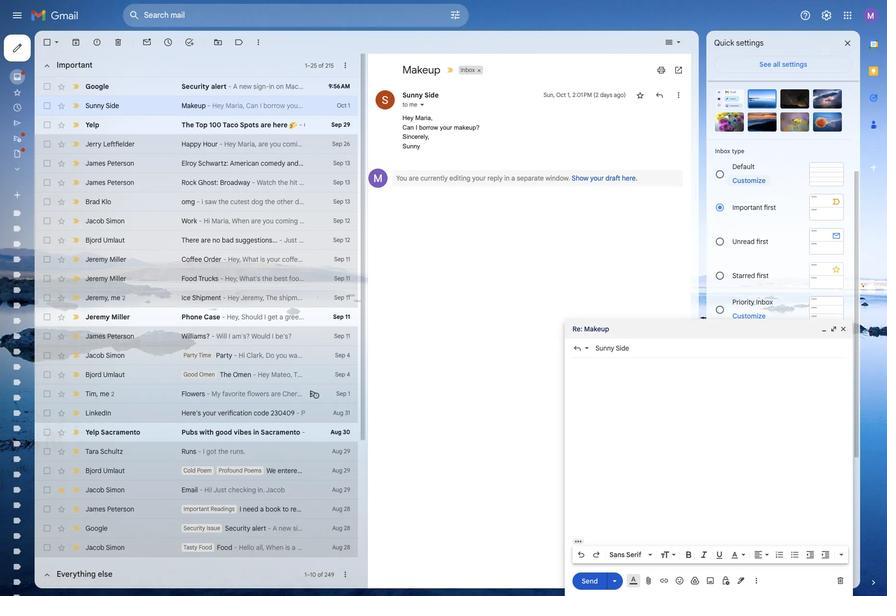 Task type: vqa. For each thing, say whether or not it's contained in the screenshot.
masks
no



Task type: describe. For each thing, give the bounding box(es) containing it.
to left our
[[332, 351, 338, 360]]

peterson for rock ghost: broadway -
[[107, 178, 134, 187]]

1 horizontal spatial alert
[[252, 524, 266, 533]]

everything else tab panel
[[35, 557, 358, 596]]

sep for coffee order
[[334, 256, 344, 263]]

jacob simon for sep 4
[[86, 351, 125, 360]]

dog
[[251, 197, 263, 206]]

1 horizontal spatial party
[[216, 351, 232, 360]]

now!
[[306, 505, 320, 513]]

verification
[[218, 409, 252, 417]]

search mail image
[[126, 7, 143, 24]]

1 up sep 29
[[348, 102, 350, 109]]

case
[[204, 313, 220, 321]]

the top 100 taco spots are here
[[182, 121, 289, 129]]

google for -
[[86, 82, 109, 91]]

- right "broadway"
[[252, 178, 255, 187]]

ghost:
[[198, 178, 218, 187]]

first for starred first
[[757, 271, 769, 280]]

important tab panel
[[35, 54, 381, 557]]

elroy schwartz: american comedy and television writer.
[[182, 159, 349, 168]]

sans serif
[[610, 550, 641, 559]]

snooze image
[[163, 37, 173, 47]]

3 important because you marked it as important. switch from the top
[[71, 485, 81, 495]]

sunny inside re: makeup dialog
[[596, 344, 614, 353]]

0 horizontal spatial food
[[182, 274, 197, 283]]

james peterson for important readings i need a book to read now!
[[86, 505, 134, 513]]

1 bad from the left
[[222, 236, 234, 244]]

inbox section options image for everything else
[[341, 570, 350, 579]]

omg - i saw the cutest dog the other day
[[182, 197, 306, 206]]

- right runs
[[198, 447, 201, 456]]

i left got
[[203, 447, 205, 456]]

there are no bad suggestions... - just bad ideas sep 12
[[182, 236, 350, 244]]

first for unread first
[[756, 237, 768, 246]]

settings inside button
[[782, 60, 807, 69]]

unread first
[[733, 237, 768, 246]]

be's?
[[275, 332, 292, 341]]

sunny up to me
[[403, 91, 423, 99]]

important according to google magic. switch for phone case
[[71, 312, 81, 322]]

archive image
[[71, 37, 81, 47]]

me for ice shipment -
[[111, 293, 120, 302]]

sep 12
[[333, 217, 350, 224]]

am's?
[[232, 332, 250, 341]]

– for everything else
[[307, 571, 310, 578]]

11 row from the top
[[35, 269, 358, 288]]

type
[[732, 147, 745, 155]]

here's
[[182, 409, 201, 417]]

2 happy from the left
[[315, 140, 334, 148]]

to right back on the top left of page
[[316, 217, 322, 225]]

important according to google magic. switch for food trucks
[[71, 274, 81, 283]]

30
[[343, 428, 350, 436]]

important according to google magic. switch for ice shipment
[[71, 293, 81, 303]]

customize for default
[[733, 176, 766, 185]]

coming for to
[[283, 140, 305, 148]]

multiple inboxes
[[733, 332, 782, 340]]

brad klo
[[86, 197, 111, 206]]

aug for yelp sacramento
[[331, 428, 342, 436]]

jacob simon for sep 12
[[86, 217, 125, 225]]

work?
[[324, 217, 342, 225]]

sep for omg
[[333, 198, 343, 205]]

2 horizontal spatial food
[[217, 543, 232, 552]]

runs
[[182, 447, 196, 456]]

james for rock ghost: broadway -
[[86, 178, 106, 187]]

important for important
[[57, 61, 93, 70]]

sep 11 for hey, what is your coffee order? regards, jeremy
[[334, 256, 350, 263]]

a inside 'row'
[[260, 505, 264, 513]]

here.
[[622, 174, 638, 183]]

of for important
[[318, 62, 324, 69]]

food trucks - hey, what's the best food truck? best, jer
[[182, 274, 353, 283]]

food
[[289, 274, 303, 283]]

inbox button
[[459, 66, 476, 74]]

trucks
[[198, 274, 218, 283]]

bjord umlaut for the omen
[[86, 370, 125, 379]]

jacob up tim at the bottom of page
[[86, 351, 104, 360]]

1 horizontal spatial hi
[[239, 351, 245, 360]]

22 row from the top
[[35, 480, 358, 500]]

1 row from the top
[[35, 77, 358, 96]]

borrow inside the hey maria, can i borrow your makeup? sincerely, sunny
[[419, 124, 438, 131]]

1 happy from the left
[[182, 140, 201, 148]]

everything else button
[[37, 565, 116, 584]]

reply
[[488, 174, 503, 183]]

to right want
[[305, 351, 311, 360]]

toggle confidential mode image
[[721, 576, 731, 586]]

see all settings button
[[714, 56, 853, 73]]

aug 31
[[333, 409, 350, 416]]

0 vertical spatial a
[[511, 174, 515, 183]]

james for important readings i need a book to read now!
[[86, 505, 106, 513]]

important because you marked it as important. switch for food
[[71, 543, 81, 552]]

runs.
[[230, 447, 245, 456]]

our
[[340, 351, 350, 360]]

sep for happy hour
[[332, 140, 342, 147]]

sun, oct 1, 2:01 pm (2 days ago) cell
[[544, 90, 626, 100]]

hey, for hey, what is your coffee order? regards, jeremy
[[228, 255, 241, 264]]

0 vertical spatial alert
[[211, 82, 227, 91]]

schwartz:
[[198, 159, 228, 168]]

inbox section options image for important
[[341, 61, 350, 70]]

underline ‪(⌘u)‬ image
[[715, 550, 724, 560]]

1 horizontal spatial the
[[220, 370, 231, 379]]

makeup inside dialog
[[584, 325, 609, 333]]

maria, left the when
[[212, 217, 230, 225]]

the left best
[[262, 274, 272, 283]]

and
[[287, 159, 299, 168]]

makeup for makeup - hey maria, can i borrow your makeup? sincerely, sunny
[[182, 101, 206, 110]]

Search mail text field
[[144, 11, 423, 20]]

25 row from the top
[[35, 538, 358, 557]]

6 row from the top
[[35, 173, 358, 192]]

jacob up else
[[86, 543, 104, 552]]

food inside 'tasty food food -'
[[199, 544, 212, 551]]

peterson for williams? - will i am's? would i be's?
[[107, 332, 134, 341]]

row containing yelp
[[35, 115, 358, 134]]

9 row from the top
[[35, 231, 358, 250]]

there
[[182, 236, 199, 244]]

1 up 31
[[348, 390, 350, 397]]

customize button for default
[[727, 175, 772, 186]]

brad
[[86, 197, 100, 206]]

are right you
[[409, 174, 419, 183]]

coffee
[[282, 255, 302, 264]]

1 left the 25
[[305, 62, 307, 69]]

attach files image
[[644, 576, 654, 586]]

🌮 image
[[289, 121, 297, 130]]

numbered list ‪(⌘⇧7)‬ image
[[775, 550, 784, 560]]

sans serif option
[[608, 550, 647, 560]]

theme
[[715, 74, 734, 81]]

31
[[345, 409, 350, 416]]

suggestions...
[[235, 236, 278, 244]]

would
[[251, 332, 270, 341]]

simon for sep 4
[[106, 351, 125, 360]]

insert files using drive image
[[690, 576, 700, 586]]

- left will
[[212, 332, 215, 341]]

2 vertical spatial hey
[[224, 140, 236, 148]]

need
[[243, 505, 258, 513]]

umlaut for we entered winter once again
[[103, 466, 125, 475]]

add to tasks image
[[184, 37, 194, 47]]

1 12 from the top
[[345, 217, 350, 224]]

work - hi maria, when are you coming back to work? best, jacob
[[182, 217, 380, 225]]

249
[[325, 571, 334, 578]]

profound poems
[[219, 467, 262, 474]]

quick
[[714, 38, 734, 48]]

6 important according to google magic. switch from the top
[[71, 370, 81, 379]]

indent less ‪(⌘[)‬ image
[[806, 550, 815, 560]]

borrow inside important tab panel
[[263, 101, 285, 110]]

simon for aug 29
[[106, 486, 125, 494]]

best
[[274, 274, 288, 283]]

minimize image
[[820, 325, 828, 333]]

215
[[325, 62, 334, 69]]

important according to google magic. switch for flowers
[[71, 389, 81, 399]]

close image
[[840, 325, 847, 333]]

theme element
[[715, 73, 734, 83]]

15 row from the top
[[35, 346, 372, 365]]

leftfielder
[[103, 140, 135, 148]]

see all settings
[[760, 60, 807, 69]]

, for tim
[[96, 389, 98, 398]]

everything
[[57, 570, 96, 579]]

inbox for inbox type
[[715, 147, 730, 155]]

broadway
[[220, 178, 250, 187]]

sep 13 for rock ghost: broadway -
[[333, 179, 350, 186]]

to left show details image
[[403, 101, 408, 108]]

sep for flowers
[[336, 390, 347, 397]]

jeremy miller for phone case
[[86, 313, 130, 321]]

- right shipment
[[223, 293, 226, 302]]

flowers
[[182, 390, 205, 398]]

maria, up the top 100 taco spots are here
[[226, 101, 245, 110]]

customize for priority inbox
[[733, 312, 766, 320]]

coming for back
[[275, 217, 298, 225]]

you for when
[[263, 217, 274, 225]]

we entered winter once again
[[266, 466, 358, 475]]

sep for rock ghost: broadway
[[333, 179, 343, 186]]

- left aug 30
[[302, 428, 305, 437]]

28 for i need a book to read now!
[[344, 505, 350, 513]]

saw
[[205, 197, 217, 206]]

editing
[[449, 174, 471, 183]]

row containing jeremy
[[35, 288, 358, 307]]

jacob down tara
[[86, 486, 104, 494]]

- up taco
[[228, 82, 231, 91]]

tasty
[[183, 544, 197, 551]]

cold poem
[[183, 467, 212, 474]]

2 bad from the left
[[299, 236, 311, 244]]

2 for jeremy
[[122, 294, 125, 301]]

12 inside "there are no bad suggestions... - just bad ideas sep 12"
[[345, 236, 350, 244]]

are for work - hi maria, when are you coming back to work? best, jacob
[[251, 217, 261, 225]]

insert signature image
[[736, 576, 746, 586]]

top
[[196, 121, 208, 129]]

jeremy miller for coffee order
[[86, 255, 126, 264]]

code
[[254, 409, 269, 417]]

aug 28 for security alert
[[332, 525, 350, 532]]

1 james peterson from the top
[[86, 159, 134, 168]]

priority inbox
[[733, 298, 773, 306]]

can inside 'row'
[[246, 101, 258, 110]]

security down need
[[225, 524, 250, 533]]

to left read
[[283, 505, 289, 513]]

sep 4 for -
[[335, 371, 350, 378]]

jacob right sep 12
[[361, 217, 380, 225]]

aug for jacob simon
[[332, 486, 342, 493]]

insert link ‪(⌘k)‬ image
[[660, 576, 669, 586]]

inbox type
[[715, 147, 745, 155]]

omg
[[182, 197, 195, 206]]

sincerely, inside 'row'
[[331, 101, 360, 110]]

1 bjord umlaut from the top
[[86, 236, 125, 244]]

sunny side inside re: makeup dialog
[[596, 344, 629, 353]]

in inside important tab panel
[[253, 428, 259, 437]]

2 sacramento from the left
[[261, 428, 300, 437]]

sep for work
[[333, 217, 343, 224]]

makeup main content
[[35, 31, 699, 596]]

re:
[[573, 325, 582, 333]]

james peterson for rock ghost: broadway -
[[86, 178, 134, 187]]

everything else
[[57, 570, 112, 579]]

10 row from the top
[[35, 250, 376, 269]]

clark,
[[247, 351, 264, 360]]

sep 4 for hi
[[335, 352, 350, 359]]

the right got
[[218, 447, 228, 456]]

- down security alert -
[[207, 101, 211, 110]]

spots
[[240, 121, 259, 129]]

row containing jerry leftfielder
[[35, 134, 358, 154]]

we
[[266, 466, 276, 475]]

priority
[[733, 298, 755, 306]]

jacob right in.
[[266, 486, 285, 494]]

the right saw
[[218, 197, 229, 206]]

0 horizontal spatial hey
[[212, 101, 224, 110]]

miller for food
[[110, 274, 126, 283]]

- left i
[[197, 197, 200, 206]]

0 horizontal spatial best,
[[326, 274, 342, 283]]

- right 230409
[[296, 409, 300, 417]]

sincerely, inside the hey maria, can i borrow your makeup? sincerely, sunny
[[403, 133, 429, 140]]

0 horizontal spatial just
[[214, 486, 227, 494]]

13 for omg - i saw the cutest dog the other day
[[345, 198, 350, 205]]

bjord for we entered winter once again
[[86, 466, 102, 475]]

labels image
[[234, 37, 244, 47]]

sep for the top 100 taco spots are here
[[331, 121, 342, 128]]

i
[[202, 197, 203, 206]]

aug for bjord umlaut
[[332, 467, 342, 474]]

sunny side inside 'row'
[[86, 101, 119, 110]]

i left need
[[240, 505, 241, 513]]

inboxes
[[758, 332, 782, 340]]

cutest
[[230, 197, 250, 206]]

- right hour
[[220, 140, 223, 148]]

insert photo image
[[706, 576, 715, 586]]

1 horizontal spatial omen
[[233, 370, 251, 379]]

when
[[232, 217, 249, 225]]

- down 'williams? - will i am's? would i be's?'
[[234, 351, 237, 360]]

- down security issue security alert -
[[234, 543, 237, 552]]

gmail image
[[31, 6, 83, 25]]

quick settings element
[[714, 38, 764, 56]]

hey inside the hey maria, can i borrow your makeup? sincerely, sunny
[[403, 114, 414, 122]]

miller for phone
[[111, 313, 130, 321]]

got
[[206, 447, 217, 456]]

hi!
[[204, 486, 212, 494]]

hey, for hey, what's the best food truck? best, jer
[[225, 274, 238, 283]]

jacob down brad at the top left
[[86, 217, 104, 225]]

sun, oct 1, 2:01 pm (2 days ago)
[[544, 91, 626, 98]]

to up television
[[307, 140, 313, 148]]

toggle split pane mode image
[[664, 37, 674, 47]]

makeup? inside 'row'
[[302, 101, 330, 110]]

3 aug 28 from the top
[[332, 544, 350, 551]]

1 horizontal spatial side
[[424, 91, 439, 99]]

0 vertical spatial the
[[182, 121, 194, 129]]

draft
[[606, 174, 620, 183]]

are left no
[[201, 236, 211, 244]]

email
[[182, 486, 198, 494]]

maria, inside the hey maria, can i borrow your makeup? sincerely, sunny
[[415, 114, 433, 122]]

13 row from the top
[[35, 307, 358, 327]]

sunny up jerry
[[86, 101, 104, 110]]

show details image
[[419, 102, 425, 108]]

29 for email
[[344, 486, 350, 493]]

- down work - hi maria, when are you coming back to work? best, jacob
[[279, 236, 282, 244]]

sep 11 for hey, what's the best food truck? best, jer
[[334, 275, 350, 282]]

- right here
[[297, 121, 304, 129]]



Task type: locate. For each thing, give the bounding box(es) containing it.
jacob simon for aug 29
[[86, 486, 125, 494]]

makeup right re:
[[584, 325, 609, 333]]

makeup for makeup
[[403, 63, 441, 76]]

Not starred checkbox
[[635, 90, 645, 100]]

20 row from the top
[[35, 442, 358, 461]]

makeup inside important tab panel
[[182, 101, 206, 110]]

1 horizontal spatial oct
[[556, 91, 566, 98]]

support image
[[800, 10, 811, 21]]

makeup?
[[302, 101, 330, 110], [454, 124, 480, 131]]

important according to google magic. switch for williams?
[[71, 331, 81, 341]]

- down 'book'
[[268, 524, 271, 533]]

i
[[260, 101, 262, 110], [416, 124, 417, 131], [229, 332, 230, 341], [272, 332, 274, 341], [203, 447, 205, 456], [240, 505, 241, 513]]

3 peterson from the top
[[107, 332, 134, 341]]

2 peterson from the top
[[107, 178, 134, 187]]

klo
[[102, 197, 111, 206]]

1 important according to google magic. switch from the top
[[71, 274, 81, 283]]

undo ‪(⌘z)‬ image
[[576, 550, 586, 560]]

the right dog
[[265, 197, 275, 206]]

4 simon from the top
[[106, 543, 125, 552]]

umlaut for the omen
[[103, 370, 125, 379]]

1 vertical spatial inbox section options image
[[341, 570, 350, 579]]

2 umlaut from the top
[[103, 370, 125, 379]]

peterson for important readings i need a book to read now!
[[107, 505, 134, 513]]

0 vertical spatial best,
[[344, 217, 360, 225]]

1 horizontal spatial bad
[[299, 236, 311, 244]]

winter
[[303, 466, 323, 475]]

jeremy for food trucks - hey, what's the best food truck? best, jer
[[86, 274, 108, 283]]

row up flowers -
[[35, 365, 358, 384]]

sep 13 for omg - i saw the cutest dog the other day
[[333, 198, 350, 205]]

aug for tara schultz
[[332, 448, 342, 455]]

aug for google
[[332, 525, 342, 532]]

0 vertical spatial customize
[[733, 176, 766, 185]]

0 horizontal spatial inbox
[[461, 66, 475, 73]]

indent more ‪(⌘])‬ image
[[821, 550, 831, 560]]

here
[[273, 121, 288, 129]]

redo ‪(⌘y)‬ image
[[592, 550, 601, 560]]

2 vertical spatial aug 29
[[332, 486, 350, 493]]

0 vertical spatial makeup?
[[302, 101, 330, 110]]

move to image
[[213, 37, 223, 47]]

party time party - hi clark, do you want to come to our party?
[[183, 351, 372, 360]]

1 inside everything else tab panel
[[305, 571, 307, 578]]

show trimmed content image
[[573, 539, 584, 544]]

sep for ice shipment
[[334, 294, 344, 301]]

1 vertical spatial the
[[220, 370, 231, 379]]

bjord umlaut for we entered winter once again
[[86, 466, 125, 475]]

13 down writer.
[[345, 179, 350, 186]]

2 vertical spatial inbox
[[756, 298, 773, 306]]

other
[[277, 197, 293, 206]]

row up cold poem
[[35, 442, 358, 461]]

navigation
[[0, 31, 115, 596]]

side right type of response icon
[[616, 344, 629, 353]]

in
[[504, 174, 510, 183], [253, 428, 259, 437]]

1 vertical spatial yelp
[[86, 428, 99, 437]]

row up here's
[[35, 384, 358, 403]]

1 vertical spatial hey
[[403, 114, 414, 122]]

2 customize from the top
[[733, 312, 766, 320]]

2 horizontal spatial inbox
[[756, 298, 773, 306]]

party
[[216, 351, 232, 360], [183, 352, 197, 359]]

food left 'trucks' on the top left
[[182, 274, 197, 283]]

jacob simon up else
[[86, 543, 125, 552]]

1 james from the top
[[86, 159, 106, 168]]

4 for -
[[347, 371, 350, 378]]

- left hi!
[[200, 486, 203, 494]]

main menu image
[[12, 10, 23, 21]]

bjord down tara
[[86, 466, 102, 475]]

can up spots in the left top of the page
[[246, 101, 258, 110]]

2 simon from the top
[[106, 351, 125, 360]]

happy left hour?
[[315, 140, 334, 148]]

16 row from the top
[[35, 365, 358, 384]]

sep 13
[[333, 159, 350, 167], [333, 179, 350, 186], [333, 198, 350, 205]]

3 jacob simon from the top
[[86, 486, 125, 494]]

3 simon from the top
[[106, 486, 125, 494]]

sunny up you
[[403, 142, 420, 150]]

hi
[[204, 217, 210, 225], [239, 351, 245, 360]]

0 horizontal spatial oct
[[337, 102, 347, 109]]

row down email
[[35, 500, 358, 519]]

0 vertical spatial 12
[[345, 217, 350, 224]]

party inside the party time party - hi clark, do you want to come to our party?
[[183, 352, 197, 359]]

customize down priority inbox
[[733, 312, 766, 320]]

8 row from the top
[[35, 211, 380, 231]]

security for issue
[[183, 525, 205, 532]]

insert emoji ‪(⌘⇧2)‬ image
[[675, 576, 684, 586]]

1 vertical spatial me
[[111, 293, 120, 302]]

1 vertical spatial settings
[[782, 60, 807, 69]]

- right work
[[199, 217, 202, 225]]

sep 13 down sep 26
[[333, 159, 350, 167]]

0 vertical spatial jeremy miller
[[86, 255, 126, 264]]

google up else
[[86, 524, 108, 533]]

sep for phone case
[[333, 313, 344, 320]]

0 horizontal spatial in
[[253, 428, 259, 437]]

0 vertical spatial in
[[504, 174, 510, 183]]

0 vertical spatial google
[[86, 82, 109, 91]]

19 row from the top
[[35, 423, 358, 442]]

tim , me 2
[[86, 389, 114, 398]]

work
[[182, 217, 197, 225]]

0 horizontal spatial ,
[[96, 389, 98, 398]]

good omen the omen -
[[183, 370, 258, 379]]

0 vertical spatial first
[[764, 203, 776, 212]]

entered
[[278, 466, 301, 475]]

3 important according to google magic. switch from the top
[[71, 312, 81, 322]]

food down security issue security alert -
[[217, 543, 232, 552]]

2 james from the top
[[86, 178, 106, 187]]

0 vertical spatial inbox
[[461, 66, 475, 73]]

row up coffee
[[35, 231, 358, 250]]

can inside the hey maria, can i borrow your makeup? sincerely, sunny
[[403, 124, 414, 131]]

2 bjord umlaut from the top
[[86, 370, 125, 379]]

ice
[[182, 293, 191, 302]]

hi left clark,
[[239, 351, 245, 360]]

quick settings
[[714, 38, 764, 48]]

to me
[[403, 101, 417, 108]]

linkedin
[[86, 409, 111, 417]]

customize button down default
[[727, 175, 772, 186]]

are up elroy schwartz: american comedy and television writer.
[[258, 140, 268, 148]]

0 vertical spatial just
[[284, 236, 297, 244]]

None checkbox
[[42, 37, 52, 47], [42, 82, 52, 91], [42, 120, 52, 130], [42, 178, 52, 187], [42, 255, 52, 264], [42, 37, 52, 47], [42, 82, 52, 91], [42, 120, 52, 130], [42, 178, 52, 187], [42, 255, 52, 264]]

ideas
[[312, 236, 329, 244]]

1 vertical spatial important
[[733, 203, 763, 212]]

2 row from the top
[[35, 96, 381, 115]]

best, left jer
[[326, 274, 342, 283]]

5 important according to google magic. switch from the top
[[71, 351, 81, 360]]

jacob simon up tim , me 2
[[86, 351, 125, 360]]

1 aug 28 from the top
[[332, 505, 350, 513]]

0 horizontal spatial makeup
[[182, 101, 206, 110]]

miller for coffee
[[110, 255, 126, 264]]

1 left 10
[[305, 571, 307, 578]]

3 bjord umlaut from the top
[[86, 466, 125, 475]]

hey maria, can i borrow your makeup? sincerely, sunny
[[403, 114, 480, 150]]

re: makeup dialog
[[565, 319, 853, 596]]

1 customize from the top
[[733, 176, 766, 185]]

happy
[[182, 140, 201, 148], [315, 140, 334, 148]]

me for flowers -
[[100, 389, 109, 398]]

1 yelp from the top
[[86, 121, 99, 129]]

inbox for inbox
[[461, 66, 475, 73]]

0 vertical spatial hey,
[[228, 255, 241, 264]]

important readings i need a book to read now!
[[183, 505, 320, 513]]

– inside everything else tab panel
[[307, 571, 310, 578]]

aug for james peterson
[[332, 505, 342, 513]]

italic ‪(⌘i)‬ image
[[699, 550, 709, 560]]

discard draft ‪(⌘⇧d)‬ image
[[836, 576, 845, 586]]

3 13 from the top
[[345, 198, 350, 205]]

sep 1
[[336, 390, 350, 397]]

sep 13 down writer.
[[333, 179, 350, 186]]

inbox
[[461, 66, 475, 73], [715, 147, 730, 155], [756, 298, 773, 306]]

row up tasty
[[35, 519, 358, 538]]

0 vertical spatial 4
[[347, 352, 350, 359]]

row up the rock
[[35, 154, 358, 173]]

2 horizontal spatial sunny side
[[596, 344, 629, 353]]

4 for hi
[[347, 352, 350, 359]]

google for security alert
[[86, 524, 108, 533]]

sunny right oct 1
[[362, 101, 381, 110]]

bjord umlaut down klo
[[86, 236, 125, 244]]

send button
[[573, 572, 607, 590]]

0 vertical spatial hi
[[204, 217, 210, 225]]

yelp
[[86, 121, 99, 129], [86, 428, 99, 437]]

2 jeremy miller from the top
[[86, 274, 126, 283]]

do
[[266, 351, 274, 360]]

0 horizontal spatial party
[[183, 352, 197, 359]]

james for williams? - will i am's? would i be's?
[[86, 332, 106, 341]]

1 umlaut from the top
[[103, 236, 125, 244]]

jacob simon
[[86, 217, 125, 225], [86, 351, 125, 360], [86, 486, 125, 494], [86, 543, 125, 552]]

important up unread first
[[733, 203, 763, 212]]

pubs
[[182, 428, 198, 437]]

28
[[344, 505, 350, 513], [344, 525, 350, 532], [344, 544, 350, 551]]

inbox section options image inside important tab panel
[[341, 61, 350, 70]]

american
[[230, 159, 259, 168]]

1 sep 13 from the top
[[333, 159, 350, 167]]

starred
[[733, 271, 755, 280]]

inbox section options image inside everything else tab panel
[[341, 570, 350, 579]]

coming
[[283, 140, 305, 148], [275, 217, 298, 225]]

2 horizontal spatial side
[[616, 344, 629, 353]]

11 for hey, what is your coffee order? regards, jeremy
[[346, 256, 350, 263]]

sunny inside the hey maria, can i borrow your makeup? sincerely, sunny
[[403, 142, 420, 150]]

aug 29 for email - hi! just checking in. jacob
[[332, 486, 350, 493]]

4 important because you marked it as important. switch from the top
[[71, 504, 81, 514]]

oct inside 'row'
[[337, 102, 347, 109]]

29 down 30
[[344, 448, 350, 455]]

1 vertical spatial 28
[[344, 525, 350, 532]]

100
[[209, 121, 221, 129]]

ice shipment -
[[182, 293, 228, 302]]

2 horizontal spatial me
[[409, 101, 417, 108]]

of inside important tab panel
[[318, 62, 324, 69]]

13 for rock ghost: broadway -
[[345, 179, 350, 186]]

side up show details image
[[424, 91, 439, 99]]

bjord for the omen
[[86, 370, 102, 379]]

row down saw
[[35, 211, 380, 231]]

makeup? inside the hey maria, can i borrow your makeup? sincerely, sunny
[[454, 124, 480, 131]]

1 vertical spatial jeremy miller
[[86, 274, 126, 283]]

7 important according to google magic. switch from the top
[[71, 389, 81, 399]]

borrow down show details image
[[419, 124, 438, 131]]

21 row from the top
[[35, 461, 358, 480]]

sep 26
[[332, 140, 350, 147]]

not starred image
[[635, 90, 645, 100]]

0 horizontal spatial 2
[[111, 390, 114, 397]]

1 sep 4 from the top
[[335, 352, 350, 359]]

hey, left what's
[[225, 274, 238, 283]]

1 horizontal spatial in
[[504, 174, 510, 183]]

are for the top 100 taco spots are here
[[261, 121, 271, 129]]

profound
[[219, 467, 243, 474]]

2 vertical spatial aug 28
[[332, 544, 350, 551]]

29 right once
[[344, 467, 350, 474]]

else
[[98, 570, 112, 579]]

1 vertical spatial sincerely,
[[403, 133, 429, 140]]

type of response image
[[573, 343, 582, 353]]

1 simon from the top
[[106, 217, 125, 225]]

2 vertical spatial bjord umlaut
[[86, 466, 125, 475]]

1 vertical spatial sep 4
[[335, 371, 350, 378]]

settings image
[[821, 10, 832, 21]]

jacob simon down "tara schultz"
[[86, 486, 125, 494]]

1 vertical spatial umlaut
[[103, 370, 125, 379]]

more image
[[254, 37, 263, 47]]

3 row from the top
[[35, 115, 358, 134]]

2 important because you marked it as important. switch from the top
[[71, 466, 81, 476]]

1 vertical spatial side
[[106, 101, 119, 110]]

row down here's
[[35, 423, 358, 442]]

2 horizontal spatial makeup
[[584, 325, 609, 333]]

1 horizontal spatial ,
[[107, 293, 109, 302]]

important first
[[733, 203, 776, 212]]

1 vertical spatial aug 28
[[332, 525, 350, 532]]

None checkbox
[[42, 101, 52, 110], [42, 139, 52, 149], [42, 159, 52, 168], [42, 197, 52, 207], [42, 216, 52, 226], [42, 235, 52, 245], [42, 101, 52, 110], [42, 139, 52, 149], [42, 159, 52, 168], [42, 197, 52, 207], [42, 216, 52, 226], [42, 235, 52, 245]]

are left here
[[261, 121, 271, 129]]

0 horizontal spatial sunny side
[[86, 101, 119, 110]]

12 down sep 12
[[345, 236, 350, 244]]

inbox section options image right 215 at the left of the page
[[341, 61, 350, 70]]

sincerely, up sep 29
[[331, 101, 360, 110]]

1 horizontal spatial hey
[[224, 140, 236, 148]]

shipment
[[192, 293, 221, 302]]

2 inside jeremy , me 2
[[122, 294, 125, 301]]

1 – 25 of 215
[[305, 62, 334, 69]]

0 horizontal spatial sincerely,
[[331, 101, 360, 110]]

2 google from the top
[[86, 524, 108, 533]]

alert up 100
[[211, 82, 227, 91]]

- right order
[[223, 255, 226, 264]]

checking
[[228, 486, 256, 494]]

11 for will i am's? would i be's?
[[346, 332, 350, 340]]

4 james from the top
[[86, 505, 106, 513]]

1 vertical spatial hey,
[[225, 274, 238, 283]]

2 28 from the top
[[344, 525, 350, 532]]

makeup - hey maria, can i borrow your makeup? sincerely, sunny
[[182, 101, 381, 110]]

important down email
[[183, 505, 209, 513]]

18 row from the top
[[35, 403, 358, 423]]

i right will
[[229, 332, 230, 341]]

2 inside tim , me 2
[[111, 390, 114, 397]]

bulleted list ‪(⌘⇧8)‬ image
[[790, 550, 800, 560]]

sep for williams?
[[334, 332, 344, 340]]

13 up sep 12
[[345, 198, 350, 205]]

1 28 from the top
[[344, 505, 350, 513]]

5 important because you marked it as important. switch from the top
[[71, 524, 81, 533]]

elroy
[[182, 159, 197, 168]]

1 horizontal spatial sincerely,
[[403, 133, 429, 140]]

first
[[764, 203, 776, 212], [756, 237, 768, 246], [757, 271, 769, 280]]

bold ‪(⌘b)‬ image
[[684, 550, 694, 560]]

important according to google magic. switch for pubs with good vibes in sacramento
[[71, 428, 81, 437]]

2 vertical spatial first
[[757, 271, 769, 280]]

window.
[[546, 174, 570, 183]]

phone
[[182, 313, 202, 321]]

aug
[[333, 409, 344, 416], [331, 428, 342, 436], [332, 448, 342, 455], [332, 467, 342, 474], [332, 486, 342, 493], [332, 505, 342, 513], [332, 525, 342, 532], [332, 544, 342, 551]]

3 umlaut from the top
[[103, 466, 125, 475]]

simon down klo
[[106, 217, 125, 225]]

sep 4 down our
[[335, 371, 350, 378]]

28 for security alert
[[344, 525, 350, 532]]

first for important first
[[764, 203, 776, 212]]

important because you marked it as important. switch
[[71, 447, 81, 456], [71, 466, 81, 476], [71, 485, 81, 495], [71, 504, 81, 514], [71, 524, 81, 533], [71, 543, 81, 552]]

1 horizontal spatial can
[[403, 124, 414, 131]]

report spam image
[[92, 37, 102, 47]]

2 vertical spatial sunny side
[[596, 344, 629, 353]]

important according to google magic. switch for here's your verification code 230409
[[71, 408, 81, 418]]

26 row from the top
[[35, 586, 358, 596]]

side inside 'row'
[[106, 101, 119, 110]]

coffee
[[182, 255, 202, 264]]

more formatting options image
[[837, 550, 846, 560]]

bjord umlaut down "tara schultz"
[[86, 466, 125, 475]]

– inside important tab panel
[[307, 62, 311, 69]]

3 jeremy miller from the top
[[86, 313, 130, 321]]

2 aug 29 from the top
[[332, 467, 350, 474]]

aug for linkedin
[[333, 409, 344, 416]]

2 important according to google magic. switch from the top
[[71, 293, 81, 303]]

29 for the top 100 taco spots are here
[[343, 121, 350, 128]]

1 vertical spatial ,
[[96, 389, 98, 398]]

umlaut
[[103, 236, 125, 244], [103, 370, 125, 379], [103, 466, 125, 475]]

jerry
[[86, 140, 101, 148]]

important according to google magic. switch
[[71, 274, 81, 283], [71, 293, 81, 303], [71, 312, 81, 322], [71, 331, 81, 341], [71, 351, 81, 360], [71, 370, 81, 379], [71, 389, 81, 399], [71, 408, 81, 418], [71, 428, 81, 437]]

1 jeremy miller from the top
[[86, 255, 126, 264]]

sunny side up show details image
[[403, 91, 439, 99]]

6 important because you marked it as important. switch from the top
[[71, 543, 81, 552]]

0 vertical spatial side
[[424, 91, 439, 99]]

customize button for priority inbox
[[727, 310, 772, 322]]

None search field
[[123, 4, 469, 27]]

1 google from the top
[[86, 82, 109, 91]]

advanced search options image
[[446, 5, 465, 24]]

2 bjord from the top
[[86, 370, 102, 379]]

4 jacob simon from the top
[[86, 543, 125, 552]]

2 4 from the top
[[347, 371, 350, 378]]

your inside the hey maria, can i borrow your makeup? sincerely, sunny
[[440, 124, 452, 131]]

sans
[[610, 550, 625, 559]]

first right unread
[[756, 237, 768, 246]]

row down flowers -
[[35, 403, 358, 423]]

row down issue
[[35, 538, 358, 557]]

0 horizontal spatial bad
[[222, 236, 234, 244]]

read
[[290, 505, 304, 513]]

2 vertical spatial you
[[276, 351, 287, 360]]

with
[[200, 428, 214, 437]]

sep for food trucks
[[334, 275, 344, 282]]

omen inside good omen the omen -
[[199, 371, 215, 378]]

1 vertical spatial sep 13
[[333, 179, 350, 186]]

you
[[270, 140, 281, 148], [263, 217, 274, 225], [276, 351, 287, 360]]

oct 1
[[337, 102, 350, 109]]

security issue security alert -
[[183, 524, 273, 533]]

the left top
[[182, 121, 194, 129]]

1
[[305, 62, 307, 69], [348, 102, 350, 109], [348, 390, 350, 397], [305, 571, 307, 578]]

1 vertical spatial makeup
[[182, 101, 206, 110]]

0 vertical spatial sunny side
[[403, 91, 439, 99]]

– left 249 in the left bottom of the page
[[307, 571, 310, 578]]

james peterson for williams? - will i am's? would i be's?
[[86, 332, 134, 341]]

- right flowers on the bottom
[[207, 390, 210, 398]]

sunny side up 'jerry leftfielder'
[[86, 101, 119, 110]]

jacob simon down klo
[[86, 217, 125, 225]]

2 horizontal spatial hey
[[403, 114, 414, 122]]

security inside security issue security alert -
[[183, 525, 205, 532]]

2 vertical spatial sep 13
[[333, 198, 350, 205]]

multiple
[[733, 332, 757, 340]]

0 vertical spatial sep 4
[[335, 352, 350, 359]]

inbox section options image
[[341, 61, 350, 70], [341, 570, 350, 579]]

important because you marked it as important. switch for we entered winter once again
[[71, 466, 81, 476]]

1 aug 29 from the top
[[332, 448, 350, 455]]

oct inside cell
[[556, 91, 566, 98]]

more send options image
[[610, 576, 620, 586]]

side inside re: makeup dialog
[[616, 344, 629, 353]]

1 4 from the top
[[347, 352, 350, 359]]

12 right work?
[[345, 217, 350, 224]]

1 vertical spatial bjord umlaut
[[86, 370, 125, 379]]

row down cold poem
[[35, 480, 358, 500]]

1 vertical spatial borrow
[[419, 124, 438, 131]]

row containing linkedin
[[35, 403, 358, 423]]

bjord
[[86, 236, 102, 244], [86, 370, 102, 379], [86, 466, 102, 475]]

i left the be's?
[[272, 332, 274, 341]]

jeremy for phone case -
[[86, 313, 110, 321]]

0 horizontal spatial alert
[[211, 82, 227, 91]]

7 row from the top
[[35, 192, 358, 211]]

sacramento down 230409
[[261, 428, 300, 437]]

2 yelp from the top
[[86, 428, 99, 437]]

4 row from the top
[[35, 134, 358, 154]]

yelp up tara
[[86, 428, 99, 437]]

1 vertical spatial hi
[[239, 351, 245, 360]]

- right 'trucks' on the top left
[[220, 274, 223, 283]]

1 horizontal spatial 2
[[122, 294, 125, 301]]

0 vertical spatial aug 28
[[332, 505, 350, 513]]

yelp for yelp sacramento
[[86, 428, 99, 437]]

can
[[246, 101, 258, 110], [403, 124, 414, 131]]

230409
[[271, 409, 295, 417]]

jeremy miller for food trucks
[[86, 274, 126, 283]]

tab list
[[860, 31, 887, 562]]

1 horizontal spatial food
[[199, 544, 212, 551]]

i up the top 100 taco spots are here
[[260, 101, 262, 110]]

cold
[[183, 467, 196, 474]]

elroy schwartz: american comedy and television writer. link
[[182, 159, 349, 168]]

more options image
[[754, 576, 759, 586]]

2 vertical spatial umlaut
[[103, 466, 125, 475]]

simon for sep 12
[[106, 217, 125, 225]]

row containing yelp sacramento
[[35, 423, 358, 442]]

4
[[347, 352, 350, 359], [347, 371, 350, 378]]

important because you marked it as important. switch for i need a book to read now!
[[71, 504, 81, 514]]

just
[[284, 236, 297, 244], [214, 486, 227, 494]]

aug 29 right winter
[[332, 467, 350, 474]]

starred first
[[733, 271, 769, 280]]

1 vertical spatial 4
[[347, 371, 350, 378]]

important for important readings i need a book to read now!
[[183, 505, 209, 513]]

29 for runs
[[344, 448, 350, 455]]

11 for hey, what's the best food truck? best, jer
[[346, 275, 350, 282]]

– for important
[[307, 62, 311, 69]]

1 – 10 of 249
[[305, 571, 334, 578]]

what
[[242, 255, 259, 264]]

important inside important readings i need a book to read now!
[[183, 505, 209, 513]]

1 13 from the top
[[345, 159, 350, 167]]

pop out image
[[830, 325, 838, 333]]

2 13 from the top
[[345, 179, 350, 186]]

in right vibes
[[253, 428, 259, 437]]

4 important according to google magic. switch from the top
[[71, 331, 81, 341]]

sep 4
[[335, 352, 350, 359], [335, 371, 350, 378]]

2 vertical spatial makeup
[[584, 325, 609, 333]]

the right good
[[220, 370, 231, 379]]

12 row from the top
[[35, 288, 358, 307]]

maria, down spots in the left top of the page
[[238, 140, 257, 148]]

0 vertical spatial bjord umlaut
[[86, 236, 125, 244]]

29 up 26 in the left of the page
[[343, 121, 350, 128]]

row containing sunny side
[[35, 96, 381, 115]]

you
[[396, 174, 407, 183]]

2 horizontal spatial important
[[733, 203, 763, 212]]

1 horizontal spatial just
[[284, 236, 297, 244]]

yelp up jerry
[[86, 121, 99, 129]]

aug 29 for runs - i got the runs.
[[332, 448, 350, 455]]

inbox inside button
[[461, 66, 475, 73]]

are for happy hour - hey maria, are you coming to happy hour?
[[258, 140, 268, 148]]

2 sep 13 from the top
[[333, 179, 350, 186]]

back
[[300, 217, 314, 225]]

will
[[216, 332, 227, 341]]

2 for tim
[[111, 390, 114, 397]]

sep inside "there are no bad suggestions... - just bad ideas sep 12"
[[333, 236, 343, 244]]

of for everything else
[[318, 571, 323, 578]]

schultz
[[100, 447, 123, 456]]

2 customize button from the top
[[727, 310, 772, 322]]

3 28 from the top
[[344, 544, 350, 551]]

0 horizontal spatial hi
[[204, 217, 210, 225]]

best, right work?
[[344, 217, 360, 225]]

sep 11 for will i am's? would i be's?
[[334, 332, 350, 340]]

i inside the hey maria, can i borrow your makeup? sincerely, sunny
[[416, 124, 417, 131]]

1 vertical spatial of
[[318, 571, 323, 578]]

2 vertical spatial 28
[[344, 544, 350, 551]]

5 row from the top
[[35, 154, 358, 173]]

8 important according to google magic. switch from the top
[[71, 408, 81, 418]]

customize down default
[[733, 176, 766, 185]]

you are currently editing your reply in a separate window. show your draft here.
[[396, 174, 638, 183]]

1 peterson from the top
[[107, 159, 134, 168]]

row containing tara schultz
[[35, 442, 358, 461]]

1 important because you marked it as important. switch from the top
[[71, 447, 81, 456]]

makeup up show details image
[[403, 63, 441, 76]]

truck?
[[305, 274, 324, 283]]

has scheduled message image
[[310, 389, 319, 399]]

3 bjord from the top
[[86, 466, 102, 475]]

17 row from the top
[[35, 384, 358, 403]]

1 bjord from the top
[[86, 236, 102, 244]]

row
[[35, 77, 358, 96], [35, 96, 381, 115], [35, 115, 358, 134], [35, 134, 358, 154], [35, 154, 358, 173], [35, 173, 358, 192], [35, 192, 358, 211], [35, 211, 380, 231], [35, 231, 358, 250], [35, 250, 376, 269], [35, 269, 358, 288], [35, 288, 358, 307], [35, 307, 358, 327], [35, 327, 358, 346], [35, 346, 372, 365], [35, 365, 358, 384], [35, 384, 358, 403], [35, 403, 358, 423], [35, 423, 358, 442], [35, 442, 358, 461], [35, 461, 358, 480], [35, 480, 358, 500], [35, 500, 358, 519], [35, 519, 358, 538], [35, 538, 358, 557], [35, 586, 358, 596]]

- right case
[[222, 313, 225, 321]]

4 left party? on the left
[[347, 352, 350, 359]]

1 vertical spatial customize button
[[727, 310, 772, 322]]

of inside everything else tab panel
[[318, 571, 323, 578]]

2 jacob simon from the top
[[86, 351, 125, 360]]

0 vertical spatial miller
[[110, 255, 126, 264]]

you right 'do'
[[276, 351, 287, 360]]

0 vertical spatial settings
[[736, 38, 764, 48]]

security for alert
[[182, 82, 209, 91]]

9 important according to google magic. switch from the top
[[71, 428, 81, 437]]

1 horizontal spatial sunny side
[[403, 91, 439, 99]]

row up i
[[35, 173, 358, 192]]

all
[[773, 60, 780, 69]]

1 vertical spatial in
[[253, 428, 259, 437]]

0 vertical spatial bjord
[[86, 236, 102, 244]]

formatting options toolbar
[[573, 546, 848, 563]]

food
[[182, 274, 197, 283], [217, 543, 232, 552], [199, 544, 212, 551]]

3 sep 13 from the top
[[333, 198, 350, 205]]

0 horizontal spatial omen
[[199, 371, 215, 378]]

see
[[760, 60, 771, 69]]

4 james peterson from the top
[[86, 505, 134, 513]]

first right 'starred'
[[757, 271, 769, 280]]

14 row from the top
[[35, 327, 358, 346]]

3 james from the top
[[86, 332, 106, 341]]

0 vertical spatial 28
[[344, 505, 350, 513]]

1 vertical spatial just
[[214, 486, 227, 494]]

1 horizontal spatial settings
[[782, 60, 807, 69]]

aug 28
[[332, 505, 350, 513], [332, 525, 350, 532], [332, 544, 350, 551]]

1 vertical spatial can
[[403, 124, 414, 131]]

important inside 'button'
[[57, 61, 93, 70]]

row containing brad klo
[[35, 192, 358, 211]]

hour
[[203, 140, 218, 148]]

jeremy for coffee order - hey, what is your coffee order? regards, jeremy
[[86, 255, 108, 264]]

row containing tim
[[35, 384, 358, 403]]

hey down to me
[[403, 114, 414, 122]]

happy hour - hey maria, are you coming to happy hour?
[[182, 140, 355, 148]]

2 sep 4 from the top
[[335, 371, 350, 378]]

delete image
[[113, 37, 123, 47]]

24 row from the top
[[35, 519, 358, 538]]

important because you marked it as important. switch for security alert
[[71, 524, 81, 533]]

0 vertical spatial important
[[57, 61, 93, 70]]

1 vertical spatial sunny side
[[86, 101, 119, 110]]

0 vertical spatial borrow
[[263, 101, 285, 110]]

- down clark,
[[253, 370, 256, 379]]

4 peterson from the top
[[107, 505, 134, 513]]

1 sacramento from the left
[[101, 428, 140, 437]]

3 aug 29 from the top
[[332, 486, 350, 493]]

issue
[[207, 525, 220, 532]]

james
[[86, 159, 106, 168], [86, 178, 106, 187], [86, 332, 106, 341], [86, 505, 106, 513]]

23 row from the top
[[35, 500, 358, 519]]

, for jeremy
[[107, 293, 109, 302]]

inbox type element
[[715, 147, 844, 155]]



